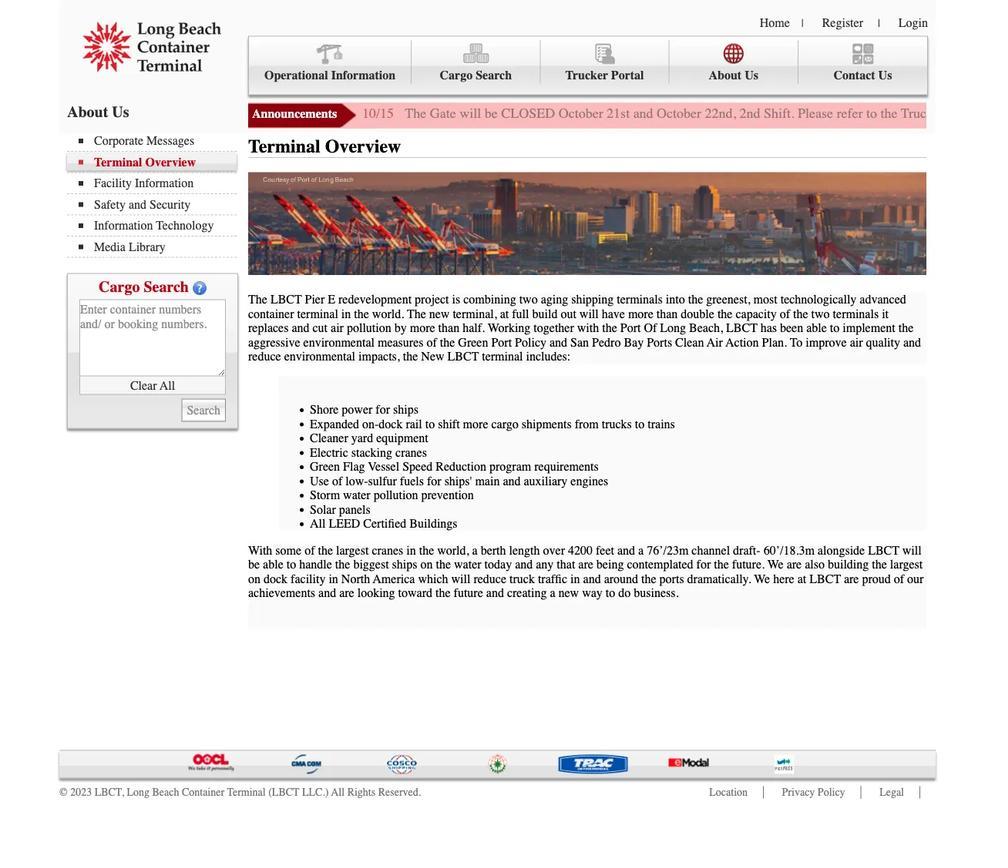 Task type: describe. For each thing, give the bounding box(es) containing it.
and left any
[[515, 558, 533, 572]]

technology
[[156, 219, 214, 233]]

combining
[[463, 293, 516, 307]]

cut
[[313, 321, 328, 335]]

reduce inside the lbct pier e redevelopment project is combining two aging shipping terminals into the greenest, most technologically advanced container terminal in the world. the new terminal, at full build out will have more than double the capacity of the two terminals it replaces and cut air pollution by more than half. working together with the port of long beach, lbct has been able to implement the aggressive environmental measures of the green port policy and san pedro bay ports clean air action plan. to improve air quality and reduce environmental impacts, the new lbct terminal includes:
[[248, 350, 281, 364]]

and right 21st
[[633, 106, 653, 121]]

10/15
[[362, 106, 394, 121]]

draft-
[[733, 543, 760, 558]]

the right into
[[688, 293, 703, 307]]

0 horizontal spatial than
[[438, 321, 459, 335]]

the down 'buildings'
[[436, 558, 451, 572]]

1 horizontal spatial two
[[811, 307, 830, 321]]

information technology link
[[79, 219, 237, 233]]

shipments
[[522, 417, 572, 431]]

panels
[[339, 503, 370, 517]]

lbct up proud
[[868, 543, 899, 558]]

our
[[907, 572, 924, 586]]

be inside with some of the largest cranes in the world, a berth length over 4200 feet and a 76'/23m channel draft- 60'/18.3m alongside lbct will be able to handle the biggest ships on the water today and any that are being contemplated for the future. we are also building the largest on dock facility in north america which will reduce truck traffic in and around the ports dramatically. we here at lbct are proud of our achievements and are looking toward the future and creating a new way to do business.​
[[248, 558, 260, 572]]

the right double
[[717, 307, 733, 321]]

fuels
[[400, 474, 424, 488]]

green inside the lbct pier e redevelopment project is combining two aging shipping terminals into the greenest, most technologically advanced container terminal in the world. the new terminal, at full build out will have more than double the capacity of the two terminals it replaces and cut air pollution by more than half. working together with the port of long beach, lbct has been able to implement the aggressive environmental measures of the green port policy and san pedro bay ports clean air action plan. to improve air quality and reduce environmental impacts, the new lbct terminal includes:
[[458, 335, 488, 350]]

1 horizontal spatial a
[[550, 586, 555, 601]]

media library link
[[79, 240, 237, 254]]

ports
[[659, 572, 684, 586]]

cargo
[[491, 417, 519, 431]]

future.
[[732, 558, 765, 572]]

cargo inside menu bar
[[440, 68, 473, 82]]

container
[[248, 307, 294, 321]]

2 horizontal spatial a
[[638, 543, 644, 558]]

60'/18.3m
[[764, 543, 815, 558]]

are left also
[[787, 558, 802, 572]]

and left around
[[583, 572, 601, 586]]

we left here on the right of page
[[754, 572, 770, 586]]

of right some
[[305, 543, 315, 558]]

will right which
[[451, 572, 470, 586]]

in left way
[[570, 572, 580, 586]]

channel
[[692, 543, 730, 558]]

includes:
[[526, 350, 571, 364]]

future
[[454, 586, 483, 601]]

terminal overview link
[[79, 155, 237, 169]]

terminal left '(lbct'
[[227, 787, 266, 799]]

replaces
[[248, 321, 289, 335]]

messages
[[146, 134, 194, 148]]

contemplated
[[627, 558, 693, 572]]

about inside menu bar
[[709, 68, 742, 82]]

ships'
[[444, 474, 472, 488]]

of left our
[[894, 572, 904, 586]]

to left do
[[606, 586, 615, 601]]

shore power for ships expanded on-dock rail to shift more cargo shipments from trucks to trains cleaner yard equipment electric stacking cranes green flag vessel speed reduction program requirements use of low-sulfur fuels for ships' main and auxiliary engines storm water pollution prevention solar panels all leed certified buildings
[[310, 403, 675, 531]]

rights
[[347, 787, 376, 799]]

0 horizontal spatial on
[[248, 572, 261, 586]]

new inside the lbct pier e redevelopment project is combining two aging shipping terminals into the greenest, most technologically advanced container terminal in the world. the new terminal, at full build out will have more than double the capacity of the two terminals it replaces and cut air pollution by more than half. working together with the port of long beach, lbct has been able to implement the aggressive environmental measures of the green port policy and san pedro bay ports clean air action plan. to improve air quality and reduce environmental impacts, the new lbct terminal includes:
[[429, 307, 450, 321]]

and down handle on the left bottom
[[318, 586, 336, 601]]

terminal,
[[453, 307, 497, 321]]

beach
[[152, 787, 179, 799]]

do
[[618, 586, 631, 601]]

auxiliary
[[524, 474, 568, 488]]

legal
[[880, 787, 904, 799]]

contact us link
[[798, 40, 927, 84]]

policy inside the lbct pier e redevelopment project is combining two aging shipping terminals into the greenest, most technologically advanced container terminal in the world. the new terminal, at full build out will have more than double the capacity of the two terminals it replaces and cut air pollution by more than half. working together with the port of long beach, lbct has been able to implement the aggressive environmental measures of the green port policy and san pedro bay ports clean air action plan. to improve air quality and reduce environmental impacts, the new lbct terminal includes:
[[515, 335, 546, 350]]

way
[[582, 586, 603, 601]]

also
[[805, 558, 825, 572]]

please
[[798, 106, 833, 121]]

and inside corporate messages terminal overview facility information safety and security information technology media library
[[129, 197, 146, 212]]

the right "by"
[[407, 307, 426, 321]]

2 horizontal spatial more
[[628, 307, 653, 321]]

llc.)
[[302, 787, 329, 799]]

certified
[[363, 517, 406, 531]]

0 horizontal spatial cargo
[[99, 278, 140, 296]]

2 october from the left
[[657, 106, 701, 121]]

login
[[899, 15, 928, 30]]

green inside shore power for ships expanded on-dock rail to shift more cargo shipments from trucks to trains cleaner yard equipment electric stacking cranes green flag vessel speed reduction program requirements use of low-sulfur fuels for ships' main and auxiliary engines storm water pollution prevention solar panels all leed certified buildings
[[310, 460, 340, 474]]

program
[[489, 460, 531, 474]]

handle
[[299, 558, 332, 572]]

announcements
[[252, 107, 337, 121]]

1 horizontal spatial for
[[427, 474, 441, 488]]

pollution inside the lbct pier e redevelopment project is combining two aging shipping terminals into the greenest, most technologically advanced container terminal in the world. the new terminal, at full build out will have more than double the capacity of the two terminals it replaces and cut air pollution by more than half. working together with the port of long beach, lbct has been able to implement the aggressive environmental measures of the green port policy and san pedro bay ports clean air action plan. to improve air quality and reduce environmental impacts, the new lbct terminal includes:
[[347, 321, 391, 335]]

76'/23m
[[647, 543, 689, 558]]

ships inside shore power for ships expanded on-dock rail to shift more cargo shipments from trucks to trains cleaner yard equipment electric stacking cranes green flag vessel speed reduction program requirements use of low-sulfur fuels for ships' main and auxiliary engines storm water pollution prevention solar panels all leed certified buildings
[[393, 403, 418, 417]]

lbct left pier
[[270, 293, 302, 307]]

1 october from the left
[[559, 106, 603, 121]]

the right with
[[602, 321, 617, 335]]

greenest,
[[706, 293, 750, 307]]

and right future
[[486, 586, 504, 601]]

Enter container numbers and/ or booking numbers.  text field
[[79, 299, 226, 377]]

0 horizontal spatial us
[[112, 103, 129, 121]]

1 horizontal spatial largest
[[890, 558, 923, 572]]

the left the world.
[[354, 307, 369, 321]]

refer
[[837, 106, 863, 121]]

facility
[[291, 572, 326, 586]]

to left handle on the left bottom
[[287, 558, 296, 572]]

corporate messages link
[[79, 134, 237, 148]]

0 horizontal spatial cargo search
[[99, 278, 189, 296]]

of right measures
[[427, 335, 437, 350]]

1 vertical spatial information
[[135, 176, 194, 190]]

trucker portal link
[[541, 40, 669, 84]]

all inside shore power for ships expanded on-dock rail to shift more cargo shipments from trucks to trains cleaner yard equipment electric stacking cranes green flag vessel speed reduction program requirements use of low-sulfur fuels for ships' main and auxiliary engines storm water pollution prevention solar panels all leed certified buildings
[[310, 517, 326, 531]]

lbct left has
[[726, 321, 758, 335]]

2 vertical spatial information
[[94, 219, 153, 233]]

the right building
[[872, 558, 887, 572]]

clear all
[[130, 378, 175, 393]]

1 horizontal spatial be
[[485, 106, 498, 121]]

1 horizontal spatial on
[[420, 558, 433, 572]]

pollution inside shore power for ships expanded on-dock rail to shift more cargo shipments from trucks to trains cleaner yard equipment electric stacking cranes green flag vessel speed reduction program requirements use of low-sulfur fuels for ships' main and auxiliary engines storm water pollution prevention solar panels all leed certified buildings
[[374, 488, 418, 503]]

1 horizontal spatial terminals
[[833, 307, 879, 321]]

the left ports
[[641, 572, 656, 586]]

environmental down cut
[[284, 350, 355, 364]]

and inside shore power for ships expanded on-dock rail to shift more cargo shipments from trucks to trains cleaner yard equipment electric stacking cranes green flag vessel speed reduction program requirements use of low-sulfur fuels for ships' main and auxiliary engines storm water pollution prevention solar panels all leed certified buildings
[[503, 474, 521, 488]]

the right handle on the left bottom
[[335, 558, 350, 572]]

storm
[[310, 488, 340, 503]]

lbct down half.
[[447, 350, 479, 364]]

cleaner
[[310, 431, 348, 446]]

are left proud
[[844, 572, 859, 586]]

1 vertical spatial search
[[144, 278, 189, 296]]

0 vertical spatial for
[[376, 403, 390, 417]]

0 horizontal spatial about us
[[67, 103, 129, 121]]

in inside the lbct pier e redevelopment project is combining two aging shipping terminals into the greenest, most technologically advanced container terminal in the world. the new terminal, at full build out will have more than double the capacity of the two terminals it replaces and cut air pollution by more than half. working together with the port of long beach, lbct has been able to implement the aggressive environmental measures of the green port policy and san pedro bay ports clean air action plan. to improve air quality and reduce environmental impacts, the new lbct terminal includes:
[[341, 307, 351, 321]]

water inside with some of the largest cranes in the world, a berth length over 4200 feet and a 76'/23m channel draft- 60'/18.3m alongside lbct will be able to handle the biggest ships on the water today and any that are being contemplated for the future. we are also building the largest on dock facility in north america which will reduce truck traffic in and around the ports dramatically. we here at lbct are proud of our achievements and are looking toward the future and creating a new way to do business.​
[[454, 558, 481, 572]]

the left half.
[[440, 335, 455, 350]]

north
[[341, 572, 370, 586]]

over
[[543, 543, 565, 558]]

shipping
[[571, 293, 614, 307]]

privacy policy link
[[782, 787, 845, 799]]

the left future
[[435, 586, 451, 601]]

with some of the largest cranes in the world, a berth length over 4200 feet and a 76'/23m channel draft- 60'/18.3m alongside lbct will be able to handle the biggest ships on the water today and any that are being contemplated for the future. we are also building the largest on dock facility in north america which will reduce truck traffic in and around the ports dramatically. we here at lbct are proud of our achievements and are looking toward the future and creating a new way to do business.​
[[248, 543, 924, 601]]

shift.
[[764, 106, 794, 121]]

will inside the lbct pier e redevelopment project is combining two aging shipping terminals into the greenest, most technologically advanced container terminal in the world. the new terminal, at full build out will have more than double the capacity of the two terminals it replaces and cut air pollution by more than half. working together with the port of long beach, lbct has been able to implement the aggressive environmental measures of the green port policy and san pedro bay ports clean air action plan. to improve air quality and reduce environmental impacts, the new lbct terminal includes:
[[579, 307, 599, 321]]

redevelopment
[[338, 293, 412, 307]]

contact
[[833, 68, 875, 82]]

expanded
[[310, 417, 359, 431]]

terminal down announcements
[[248, 136, 320, 157]]

about us inside menu bar
[[709, 68, 758, 82]]

1 horizontal spatial overview
[[325, 136, 401, 157]]

to right refer
[[866, 106, 877, 121]]

which
[[418, 572, 448, 586]]

legal link
[[880, 787, 904, 799]]

in up america
[[406, 543, 416, 558]]

10/15 the gate will be closed october 21st and october 22nd, 2nd shift. please refer to the truck gate hour
[[362, 106, 995, 121]]

project
[[415, 293, 449, 307]]

measures
[[378, 335, 424, 350]]

cargo search link
[[412, 40, 541, 84]]

the down leed
[[318, 543, 333, 558]]

ships inside with some of the largest cranes in the world, a berth length over 4200 feet and a 76'/23m channel draft- 60'/18.3m alongside lbct will be able to handle the biggest ships on the water today and any that are being contemplated for the future. we are also building the largest on dock facility in north america which will reduce truck traffic in and around the ports dramatically. we here at lbct are proud of our achievements and are looking toward the future and creating a new way to do business.​
[[392, 558, 417, 572]]

©
[[59, 787, 68, 799]]

4200
[[568, 543, 593, 558]]

lbct down alongside
[[810, 572, 841, 586]]

0 horizontal spatial a
[[472, 543, 478, 558]]

information inside the operational information link
[[331, 68, 396, 82]]

clear all button
[[79, 377, 226, 395]]

proud
[[862, 572, 891, 586]]

corporate
[[94, 134, 143, 148]]

around
[[604, 572, 638, 586]]

0 horizontal spatial terminals
[[617, 293, 663, 307]]

advanced
[[860, 293, 906, 307]]

requirements
[[534, 460, 599, 474]]

able inside the lbct pier e redevelopment project is combining two aging shipping terminals into the greenest, most technologically advanced container terminal in the world. the new terminal, at full build out will have more than double the capacity of the two terminals it replaces and cut air pollution by more than half. working together with the port of long beach, lbct has been able to implement the aggressive environmental measures of the green port policy and san pedro bay ports clean air action plan. to improve air quality and reduce environmental impacts, the new lbct terminal includes:
[[806, 321, 827, 335]]

us for about us link
[[745, 68, 758, 82]]

that
[[557, 558, 575, 572]]

closed
[[501, 106, 555, 121]]

will up our
[[902, 543, 922, 558]]

e
[[328, 293, 335, 307]]

1 gate from the left
[[430, 106, 456, 121]]

from
[[575, 417, 599, 431]]

leed
[[329, 517, 360, 531]]

0 vertical spatial cargo search
[[440, 68, 512, 82]]

dock inside shore power for ships expanded on-dock rail to shift more cargo shipments from trucks to trains cleaner yard equipment electric stacking cranes green flag vessel speed reduction program requirements use of low-sulfur fuels for ships' main and auxiliary engines storm water pollution prevention solar panels all leed certified buildings
[[379, 417, 403, 431]]

ports
[[647, 335, 672, 350]]

and left the san
[[550, 335, 567, 350]]

(lbct
[[268, 787, 299, 799]]

the left "new"
[[403, 350, 418, 364]]

0 horizontal spatial terminal
[[297, 307, 338, 321]]

new
[[421, 350, 444, 364]]

1 | from the left
[[801, 17, 804, 29]]

solar
[[310, 503, 336, 517]]

the left future. at the bottom right of page
[[714, 558, 729, 572]]

to inside the lbct pier e redevelopment project is combining two aging shipping terminals into the greenest, most technologically advanced container terminal in the world. the new terminal, at full build out will have more than double the capacity of the two terminals it replaces and cut air pollution by more than half. working together with the port of long beach, lbct has been able to implement the aggressive environmental measures of the green port policy and san pedro bay ports clean air action plan. to improve air quality and reduce environmental impacts, the new lbct terminal includes:
[[830, 321, 840, 335]]



Task type: vqa. For each thing, say whether or not it's contained in the screenshot.
VESSEL link
no



Task type: locate. For each thing, give the bounding box(es) containing it.
information up 10/15
[[331, 68, 396, 82]]

bay
[[624, 335, 644, 350]]

out
[[561, 307, 576, 321]]

0 vertical spatial dock
[[379, 417, 403, 431]]

have
[[602, 307, 625, 321]]

a right creating
[[550, 586, 555, 601]]

to right rail
[[425, 417, 435, 431]]

for right ports
[[696, 558, 711, 572]]

1 vertical spatial able
[[263, 558, 283, 572]]

1 horizontal spatial about
[[709, 68, 742, 82]]

1 vertical spatial terminal
[[482, 350, 523, 364]]

0 vertical spatial green
[[458, 335, 488, 350]]

None submit
[[181, 399, 226, 422]]

1 vertical spatial for
[[427, 474, 441, 488]]

working
[[488, 321, 531, 335]]

long left beach
[[127, 787, 149, 799]]

1 horizontal spatial us
[[745, 68, 758, 82]]

than left half.
[[438, 321, 459, 335]]

reduce down berth
[[474, 572, 506, 586]]

2 | from the left
[[878, 17, 880, 29]]

terminals up of
[[617, 293, 663, 307]]

| left login
[[878, 17, 880, 29]]

reduce inside with some of the largest cranes in the world, a berth length over 4200 feet and a 76'/23m channel draft- 60'/18.3m alongside lbct will be able to handle the biggest ships on the water today and any that are being contemplated for the future. we are also building the largest on dock facility in north america which will reduce truck traffic in and around the ports dramatically. we here at lbct are proud of our achievements and are looking toward the future and creating a new way to do business.​
[[474, 572, 506, 586]]

largest down leed
[[336, 543, 369, 558]]

2 horizontal spatial for
[[696, 558, 711, 572]]

home
[[760, 15, 790, 30]]

2nd
[[740, 106, 760, 121]]

than
[[657, 307, 678, 321], [438, 321, 459, 335]]

1 vertical spatial cargo
[[99, 278, 140, 296]]

2 gate from the left
[[937, 106, 963, 121]]

two up improve
[[811, 307, 830, 321]]

1 horizontal spatial water
[[454, 558, 481, 572]]

1 horizontal spatial long
[[660, 321, 686, 335]]

terminals left it
[[833, 307, 879, 321]]

building
[[828, 558, 869, 572]]

2 vertical spatial for
[[696, 558, 711, 572]]

and left cut
[[292, 321, 309, 335]]

the up replaces
[[248, 293, 267, 307]]

flag
[[343, 460, 365, 474]]

terminal inside corporate messages terminal overview facility information safety and security information technology media library
[[94, 155, 142, 169]]

safety
[[94, 197, 126, 212]]

cargo
[[440, 68, 473, 82], [99, 278, 140, 296]]

able inside with some of the largest cranes in the world, a berth length over 4200 feet and a 76'/23m channel draft- 60'/18.3m alongside lbct will be able to handle the biggest ships on the water today and any that are being contemplated for the future. we are also building the largest on dock facility in north america which will reduce truck traffic in and around the ports dramatically. we here at lbct are proud of our achievements and are looking toward the future and creating a new way to do business.​
[[263, 558, 283, 572]]

2023
[[70, 787, 92, 799]]

us up 2nd
[[745, 68, 758, 82]]

of right use
[[332, 474, 342, 488]]

beach,
[[689, 321, 723, 335]]

about up corporate
[[67, 103, 108, 121]]

water inside shore power for ships expanded on-dock rail to shift more cargo shipments from trucks to trains cleaner yard equipment electric stacking cranes green flag vessel speed reduction program requirements use of low-sulfur fuels for ships' main and auxiliary engines storm water pollution prevention solar panels all leed certified buildings
[[343, 488, 370, 503]]

some
[[275, 543, 301, 558]]

trucker
[[565, 68, 608, 82]]

october
[[559, 106, 603, 121], [657, 106, 701, 121]]

port left of
[[620, 321, 641, 335]]

it
[[882, 307, 889, 321]]

at
[[500, 307, 509, 321], [798, 572, 806, 586]]

all right "llc.)"
[[331, 787, 345, 799]]

search down media library link
[[144, 278, 189, 296]]

more right "by"
[[410, 321, 435, 335]]

overview down "messages"
[[145, 155, 196, 169]]

be left some
[[248, 558, 260, 572]]

by
[[394, 321, 407, 335]]

0 horizontal spatial air
[[331, 321, 344, 335]]

use
[[310, 474, 329, 488]]

of inside shore power for ships expanded on-dock rail to shift more cargo shipments from trucks to trains cleaner yard equipment electric stacking cranes green flag vessel speed reduction program requirements use of low-sulfur fuels for ships' main and auxiliary engines storm water pollution prevention solar panels all leed certified buildings
[[332, 474, 342, 488]]

0 vertical spatial cranes
[[395, 446, 427, 460]]

21st
[[607, 106, 630, 121]]

0 horizontal spatial green
[[310, 460, 340, 474]]

the
[[405, 106, 426, 121], [248, 293, 267, 307], [407, 307, 426, 321]]

privacy policy
[[782, 787, 845, 799]]

are left looking
[[339, 586, 354, 601]]

0 horizontal spatial port
[[491, 335, 512, 350]]

we
[[768, 558, 784, 572], [754, 572, 770, 586]]

1 horizontal spatial cargo search
[[440, 68, 512, 82]]

america
[[373, 572, 415, 586]]

0 horizontal spatial water
[[343, 488, 370, 503]]

more right have
[[628, 307, 653, 321]]

0 vertical spatial ships
[[393, 403, 418, 417]]

container
[[182, 787, 224, 799]]

length
[[509, 543, 540, 558]]

0 horizontal spatial about
[[67, 103, 108, 121]]

1 vertical spatial cranes
[[372, 543, 403, 558]]

sulfur
[[368, 474, 397, 488]]

build
[[532, 307, 558, 321]]

1 horizontal spatial port
[[620, 321, 641, 335]]

overview down 10/15
[[325, 136, 401, 157]]

air right cut
[[331, 321, 344, 335]]

safety and security link
[[79, 197, 237, 212]]

login link
[[899, 15, 928, 30]]

0 vertical spatial policy
[[515, 335, 546, 350]]

cranes inside with some of the largest cranes in the world, a berth length over 4200 feet and a 76'/23m channel draft- 60'/18.3m alongside lbct will be able to handle the biggest ships on the water today and any that are being contemplated for the future. we are also building the largest on dock facility in north america which will reduce truck traffic in and around the ports dramatically. we here at lbct are proud of our achievements and are looking toward the future and creating a new way to do business.​
[[372, 543, 403, 558]]

all left leed
[[310, 517, 326, 531]]

0 vertical spatial at
[[500, 307, 509, 321]]

0 horizontal spatial more
[[410, 321, 435, 335]]

1 horizontal spatial gate
[[937, 106, 963, 121]]

october left 21st
[[559, 106, 603, 121]]

menu bar containing corporate messages
[[67, 132, 244, 258]]

and right quality
[[903, 335, 921, 350]]

1 vertical spatial dock
[[264, 572, 288, 586]]

2 vertical spatial all
[[331, 787, 345, 799]]

1 vertical spatial about
[[67, 103, 108, 121]]

the up to
[[793, 307, 808, 321]]

for right fuels
[[427, 474, 441, 488]]

than up "ports" on the top right
[[657, 307, 678, 321]]

0 horizontal spatial largest
[[336, 543, 369, 558]]

more
[[628, 307, 653, 321], [410, 321, 435, 335], [463, 417, 488, 431]]

menu bar containing operational information
[[248, 36, 928, 95]]

1 horizontal spatial green
[[458, 335, 488, 350]]

looking
[[357, 586, 395, 601]]

water down flag
[[343, 488, 370, 503]]

us for contact us link
[[878, 68, 892, 82]]

0 horizontal spatial all
[[160, 378, 175, 393]]

san
[[570, 335, 589, 350]]

0 vertical spatial pollution
[[347, 321, 391, 335]]

us right contact
[[878, 68, 892, 82]]

terminal right "container"
[[297, 307, 338, 321]]

0 vertical spatial information
[[331, 68, 396, 82]]

0 horizontal spatial october
[[559, 106, 603, 121]]

all inside button
[[160, 378, 175, 393]]

0 vertical spatial water
[[343, 488, 370, 503]]

dock inside with some of the largest cranes in the world, a berth length over 4200 feet and a 76'/23m channel draft- 60'/18.3m alongside lbct will be able to handle the biggest ships on the water today and any that are being contemplated for the future. we are also building the largest on dock facility in north america which will reduce truck traffic in and around the ports dramatically. we here at lbct are proud of our achievements and are looking toward the future and creating a new way to do business.​
[[264, 572, 288, 586]]

1 horizontal spatial dock
[[379, 417, 403, 431]]

1 horizontal spatial cargo
[[440, 68, 473, 82]]

0 horizontal spatial for
[[376, 403, 390, 417]]

0 horizontal spatial policy
[[515, 335, 546, 350]]

2 horizontal spatial us
[[878, 68, 892, 82]]

1 horizontal spatial new
[[558, 586, 579, 601]]

with
[[248, 543, 272, 558]]

truck
[[509, 572, 535, 586]]

engines
[[571, 474, 608, 488]]

port
[[620, 321, 641, 335], [491, 335, 512, 350]]

0 vertical spatial terminal
[[297, 307, 338, 321]]

1 horizontal spatial terminal
[[482, 350, 523, 364]]

yard
[[351, 431, 373, 446]]

0 horizontal spatial two
[[519, 293, 538, 307]]

half.
[[463, 321, 485, 335]]

menu bar
[[248, 36, 928, 95], [67, 132, 244, 258]]

cranes up fuels
[[395, 446, 427, 460]]

water up future
[[454, 558, 481, 572]]

at left full
[[500, 307, 509, 321]]

pollution up certified
[[374, 488, 418, 503]]

ships up equipment
[[393, 403, 418, 417]]

dock down some
[[264, 572, 288, 586]]

air
[[331, 321, 344, 335], [850, 335, 863, 350]]

portal
[[611, 68, 644, 82]]

1 vertical spatial about us
[[67, 103, 129, 121]]

and right feet at bottom
[[617, 543, 635, 558]]

october left 22nd,
[[657, 106, 701, 121]]

reduce down replaces
[[248, 350, 281, 364]]

0 vertical spatial menu bar
[[248, 36, 928, 95]]

operational information
[[264, 68, 396, 82]]

1 vertical spatial all
[[310, 517, 326, 531]]

in left north
[[329, 572, 338, 586]]

water
[[343, 488, 370, 503], [454, 558, 481, 572]]

1 horizontal spatial at
[[798, 572, 806, 586]]

pollution down redevelopment
[[347, 321, 391, 335]]

more inside shore power for ships expanded on-dock rail to shift more cargo shipments from trucks to trains cleaner yard equipment electric stacking cranes green flag vessel speed reduction program requirements use of low-sulfur fuels for ships' main and auxiliary engines storm water pollution prevention solar panels all leed certified buildings
[[463, 417, 488, 431]]

clean
[[675, 335, 704, 350]]

location link
[[709, 787, 748, 799]]

1 vertical spatial cargo search
[[99, 278, 189, 296]]

1 vertical spatial long
[[127, 787, 149, 799]]

in
[[341, 307, 351, 321], [406, 543, 416, 558], [329, 572, 338, 586], [570, 572, 580, 586]]

search inside cargo search link
[[476, 68, 512, 82]]

a left berth
[[472, 543, 478, 558]]

the right it
[[898, 321, 914, 335]]

shift
[[438, 417, 460, 431]]

policy right privacy
[[818, 787, 845, 799]]

to left trains
[[635, 417, 645, 431]]

vessel
[[368, 460, 399, 474]]

will right the out
[[579, 307, 599, 321]]

on-
[[362, 417, 379, 431]]

dock
[[379, 417, 403, 431], [264, 572, 288, 586]]

new inside with some of the largest cranes in the world, a berth length over 4200 feet and a 76'/23m channel draft- 60'/18.3m alongside lbct will be able to handle the biggest ships on the water today and any that are being contemplated for the future. we are also building the largest on dock facility in north america which will reduce truck traffic in and around the ports dramatically. we here at lbct are proud of our achievements and are looking toward the future and creating a new way to do business.​
[[558, 586, 579, 601]]

0 horizontal spatial able
[[263, 558, 283, 572]]

able up the achievements
[[263, 558, 283, 572]]

dramatically.
[[687, 572, 751, 586]]

facility
[[94, 176, 132, 190]]

information down safety
[[94, 219, 153, 233]]

security
[[150, 197, 191, 212]]

to
[[790, 335, 803, 350]]

and right safety
[[129, 197, 146, 212]]

about us up 22nd,
[[709, 68, 758, 82]]

of
[[780, 307, 790, 321], [427, 335, 437, 350], [332, 474, 342, 488], [305, 543, 315, 558], [894, 572, 904, 586]]

the
[[881, 106, 898, 121], [688, 293, 703, 307], [354, 307, 369, 321], [717, 307, 733, 321], [793, 307, 808, 321], [602, 321, 617, 335], [898, 321, 914, 335], [440, 335, 455, 350], [403, 350, 418, 364], [318, 543, 333, 558], [419, 543, 434, 558], [335, 558, 350, 572], [436, 558, 451, 572], [714, 558, 729, 572], [872, 558, 887, 572], [641, 572, 656, 586], [435, 586, 451, 601]]

plan.
[[762, 335, 787, 350]]

0 vertical spatial about us
[[709, 68, 758, 82]]

for right power
[[376, 403, 390, 417]]

about
[[709, 68, 742, 82], [67, 103, 108, 121]]

gate left hour
[[937, 106, 963, 121]]

0 vertical spatial reduce
[[248, 350, 281, 364]]

we right future. at the bottom right of page
[[768, 558, 784, 572]]

has
[[760, 321, 777, 335]]

terminal
[[297, 307, 338, 321], [482, 350, 523, 364]]

1 horizontal spatial october
[[657, 106, 701, 121]]

achievements
[[248, 586, 315, 601]]

register
[[822, 15, 863, 30]]

in right e in the left top of the page
[[341, 307, 351, 321]]

creating
[[507, 586, 547, 601]]

home link
[[760, 15, 790, 30]]

0 horizontal spatial new
[[429, 307, 450, 321]]

0 horizontal spatial long
[[127, 787, 149, 799]]

1 horizontal spatial than
[[657, 307, 678, 321]]

all right clear
[[160, 378, 175, 393]]

cranes down certified
[[372, 543, 403, 558]]

green
[[458, 335, 488, 350], [310, 460, 340, 474]]

green up the storm
[[310, 460, 340, 474]]

terminal down working
[[482, 350, 523, 364]]

terminal overview
[[248, 136, 401, 157]]

1 vertical spatial reduce
[[474, 572, 506, 586]]

0 vertical spatial cargo
[[440, 68, 473, 82]]

new
[[429, 307, 450, 321], [558, 586, 579, 601]]

air left quality
[[850, 335, 863, 350]]

0 horizontal spatial |
[[801, 17, 804, 29]]

0 vertical spatial long
[[660, 321, 686, 335]]

0 horizontal spatial at
[[500, 307, 509, 321]]

0 vertical spatial new
[[429, 307, 450, 321]]

new left way
[[558, 586, 579, 601]]

are right that
[[578, 558, 593, 572]]

will down cargo search link
[[459, 106, 481, 121]]

cranes inside shore power for ships expanded on-dock rail to shift more cargo shipments from trucks to trains cleaner yard equipment electric stacking cranes green flag vessel speed reduction program requirements use of low-sulfur fuels for ships' main and auxiliary engines storm water pollution prevention solar panels all leed certified buildings
[[395, 446, 427, 460]]

environmental down e in the left top of the page
[[303, 335, 375, 350]]

terminal down corporate
[[94, 155, 142, 169]]

1 horizontal spatial able
[[806, 321, 827, 335]]

2 horizontal spatial all
[[331, 787, 345, 799]]

1 horizontal spatial about us
[[709, 68, 758, 82]]

at inside with some of the largest cranes in the world, a berth length over 4200 feet and a 76'/23m channel draft- 60'/18.3m alongside lbct will be able to handle the biggest ships on the water today and any that are being contemplated for the future. we are also building the largest on dock facility in north america which will reduce truck traffic in and around the ports dramatically. we here at lbct are proud of our achievements and are looking toward the future and creating a new way to do business.​
[[798, 572, 806, 586]]

air
[[707, 335, 723, 350]]

information up security
[[135, 176, 194, 190]]

0 horizontal spatial gate
[[430, 106, 456, 121]]

1 vertical spatial menu bar
[[67, 132, 244, 258]]

at right here on the right of page
[[798, 572, 806, 586]]

aggressive
[[248, 335, 300, 350]]

a left 76'/23m at the bottom of the page
[[638, 543, 644, 558]]

trains
[[648, 417, 675, 431]]

0 vertical spatial about
[[709, 68, 742, 82]]

1 horizontal spatial menu bar
[[248, 36, 928, 95]]

overview
[[325, 136, 401, 157], [145, 155, 196, 169]]

two left aging
[[519, 293, 538, 307]]

the left truck
[[881, 106, 898, 121]]

the right 10/15
[[405, 106, 426, 121]]

long inside the lbct pier e redevelopment project is combining two aging shipping terminals into the greenest, most technologically advanced container terminal in the world. the new terminal, at full build out will have more than double the capacity of the two terminals it replaces and cut air pollution by more than half. working together with the port of long beach, lbct has been able to implement the aggressive environmental measures of the green port policy and san pedro bay ports clean air action plan. to improve air quality and reduce environmental impacts, the new lbct terminal includes:
[[660, 321, 686, 335]]

about us up corporate
[[67, 103, 129, 121]]

1 vertical spatial ships
[[392, 558, 417, 572]]

main
[[475, 474, 500, 488]]

1 horizontal spatial policy
[[818, 787, 845, 799]]

gate down cargo search link
[[430, 106, 456, 121]]

overview inside corporate messages terminal overview facility information safety and security information technology media library
[[145, 155, 196, 169]]

for inside with some of the largest cranes in the world, a berth length over 4200 feet and a 76'/23m channel draft- 60'/18.3m alongside lbct will be able to handle the biggest ships on the water today and any that are being contemplated for the future. we are also building the largest on dock facility in north america which will reduce truck traffic in and around the ports dramatically. we here at lbct are proud of our achievements and are looking toward the future and creating a new way to do business.​
[[696, 558, 711, 572]]

equipment
[[376, 431, 428, 446]]

0 vertical spatial search
[[476, 68, 512, 82]]

1 vertical spatial green
[[310, 460, 340, 474]]

register link
[[822, 15, 863, 30]]

of right has
[[780, 307, 790, 321]]

0 horizontal spatial menu bar
[[67, 132, 244, 258]]

the left world,
[[419, 543, 434, 558]]

1 vertical spatial water
[[454, 558, 481, 572]]

1 vertical spatial be
[[248, 558, 260, 572]]

to down technologically
[[830, 321, 840, 335]]

toward
[[398, 586, 432, 601]]

search up the closed at top
[[476, 68, 512, 82]]

1 vertical spatial at
[[798, 572, 806, 586]]

able right to
[[806, 321, 827, 335]]

1 horizontal spatial air
[[850, 335, 863, 350]]

green down terminal,
[[458, 335, 488, 350]]

be
[[485, 106, 498, 121], [248, 558, 260, 572]]

at inside the lbct pier e redevelopment project is combining two aging shipping terminals into the greenest, most technologically advanced container terminal in the world. the new terminal, at full build out will have more than double the capacity of the two terminals it replaces and cut air pollution by more than half. working together with the port of long beach, lbct has been able to implement the aggressive environmental measures of the green port policy and san pedro bay ports clean air action plan. to improve air quality and reduce environmental impacts, the new lbct terminal includes:
[[500, 307, 509, 321]]

0 horizontal spatial be
[[248, 558, 260, 572]]



